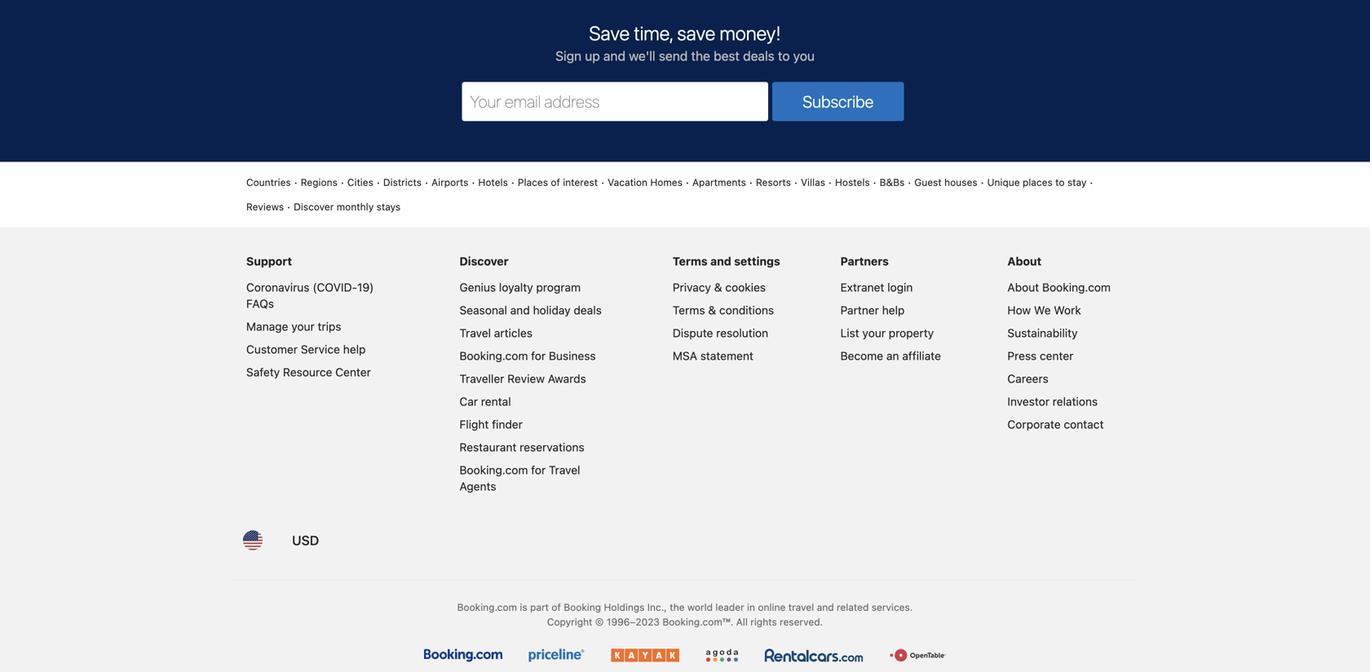 Task type: describe. For each thing, give the bounding box(es) containing it.
press center link
[[1008, 349, 1074, 363]]

list your property link
[[841, 326, 934, 340]]

sign
[[556, 48, 582, 63]]

places
[[1023, 176, 1053, 188]]

subscribe button
[[773, 82, 904, 121]]

settings
[[735, 254, 781, 268]]

program
[[536, 281, 581, 294]]

cities
[[348, 176, 374, 188]]

0 vertical spatial travel
[[460, 326, 491, 340]]

partner help
[[841, 303, 905, 317]]

the inside booking.com is part of booking holdings inc., the world leader in online travel and related services. copyright © 1996–2023 booking.com™. all rights reserved.
[[670, 602, 685, 613]]

discover monthly stays link
[[294, 199, 401, 214]]

conditions
[[720, 303, 774, 317]]

and up privacy & cookies
[[711, 254, 732, 268]]

interest
[[563, 176, 598, 188]]

save time, save money! sign up and we'll send the best deals to you
[[556, 21, 815, 63]]

traveller
[[460, 372, 505, 385]]

how
[[1008, 303, 1031, 317]]

1 horizontal spatial help
[[883, 303, 905, 317]]

review
[[508, 372, 545, 385]]

agoda image
[[706, 649, 739, 662]]

rights
[[751, 616, 777, 628]]

car
[[460, 395, 478, 408]]

discover for discover monthly stays
[[294, 201, 334, 212]]

booking.com is part of booking holdings inc., the world leader in online travel and related services. copyright © 1996–2023 booking.com™. all rights reserved.
[[457, 602, 913, 628]]

stays
[[377, 201, 401, 212]]

districts link
[[383, 175, 422, 190]]

agents
[[460, 480, 497, 493]]

manage your trips link
[[246, 320, 342, 333]]

customer service help link
[[246, 343, 366, 356]]

login
[[888, 281, 913, 294]]

travel inside booking.com for travel agents
[[549, 463, 581, 477]]

car rental link
[[460, 395, 511, 408]]

services.
[[872, 602, 913, 613]]

time,
[[634, 21, 673, 44]]

guest houses
[[915, 176, 978, 188]]

leader
[[716, 602, 745, 613]]

terms & conditions link
[[673, 303, 774, 317]]

regions
[[301, 176, 338, 188]]

safety resource center link
[[246, 365, 371, 379]]

usd
[[292, 533, 319, 548]]

districts
[[383, 176, 422, 188]]

corporate
[[1008, 418, 1061, 431]]

sustainability
[[1008, 326, 1078, 340]]

manage your trips
[[246, 320, 342, 333]]

unique
[[988, 176, 1020, 188]]

car rental
[[460, 395, 511, 408]]

1 vertical spatial help
[[343, 343, 366, 356]]

inc.,
[[648, 602, 667, 613]]

(covid-
[[313, 281, 357, 294]]

©
[[595, 616, 604, 628]]

save
[[589, 21, 630, 44]]

agoda image
[[706, 649, 739, 662]]

deals inside save time, save money! sign up and we'll send the best deals to you
[[743, 48, 775, 63]]

your for list
[[863, 326, 886, 340]]

work
[[1054, 303, 1082, 317]]

flight finder
[[460, 418, 523, 431]]

related
[[837, 602, 869, 613]]

investor
[[1008, 395, 1050, 408]]

subscribe
[[803, 92, 874, 111]]

vacation homes link
[[608, 175, 683, 190]]

privacy
[[673, 281, 711, 294]]

your for manage
[[292, 320, 315, 333]]

b&bs link
[[880, 175, 905, 190]]

genius
[[460, 281, 496, 294]]

& for terms
[[709, 303, 717, 317]]

we'll
[[629, 48, 656, 63]]

& for privacy
[[715, 281, 723, 294]]

safety
[[246, 365, 280, 379]]

careers link
[[1008, 372, 1049, 385]]

reservations
[[520, 440, 585, 454]]

service
[[301, 343, 340, 356]]

the inside save time, save money! sign up and we'll send the best deals to you
[[692, 48, 711, 63]]

how we work link
[[1008, 303, 1082, 317]]

flight
[[460, 418, 489, 431]]

holdings
[[604, 602, 645, 613]]

monthly
[[337, 201, 374, 212]]

copyright
[[547, 616, 593, 628]]

terms & conditions
[[673, 303, 774, 317]]

holiday
[[533, 303, 571, 317]]

coronavirus
[[246, 281, 310, 294]]

about for about
[[1008, 254, 1042, 268]]

0 vertical spatial of
[[551, 176, 560, 188]]

articles
[[494, 326, 533, 340]]

stay
[[1068, 176, 1087, 188]]

guest houses link
[[915, 175, 978, 190]]

for for travel
[[531, 463, 546, 477]]

countries link
[[246, 175, 291, 190]]

booking.com for booking.com for travel agents
[[460, 463, 528, 477]]

rental
[[481, 395, 511, 408]]

dispute resolution
[[673, 326, 769, 340]]

booking.com for booking.com for business
[[460, 349, 528, 363]]

guest
[[915, 176, 942, 188]]

become
[[841, 349, 884, 363]]

extranet login link
[[841, 281, 913, 294]]

of inside booking.com is part of booking holdings inc., the world leader in online travel and related services. copyright © 1996–2023 booking.com™. all rights reserved.
[[552, 602, 561, 613]]

19)
[[357, 281, 374, 294]]

0 horizontal spatial deals
[[574, 303, 602, 317]]

about booking.com link
[[1008, 281, 1111, 294]]



Task type: vqa. For each thing, say whether or not it's contained in the screenshot.


Task type: locate. For each thing, give the bounding box(es) containing it.
1 vertical spatial to
[[1056, 176, 1065, 188]]

apartments link
[[693, 175, 746, 190]]

1 vertical spatial terms
[[673, 303, 705, 317]]

all
[[737, 616, 748, 628]]

manage
[[246, 320, 288, 333]]

in
[[747, 602, 756, 613]]

hostels
[[836, 176, 870, 188]]

unique places to stay link
[[988, 175, 1087, 190]]

0 vertical spatial for
[[531, 349, 546, 363]]

deals down money!
[[743, 48, 775, 63]]

& up terms & conditions
[[715, 281, 723, 294]]

terms and settings
[[673, 254, 781, 268]]

booking.com inside booking.com is part of booking holdings inc., the world leader in online travel and related services. copyright © 1996–2023 booking.com™. all rights reserved.
[[457, 602, 517, 613]]

save
[[677, 21, 716, 44]]

1 vertical spatial about
[[1008, 281, 1040, 294]]

send
[[659, 48, 688, 63]]

countries
[[246, 176, 291, 188]]

0 vertical spatial &
[[715, 281, 723, 294]]

partners
[[841, 254, 889, 268]]

booking.com for business link
[[460, 349, 596, 363]]

we
[[1035, 303, 1051, 317]]

discover
[[294, 201, 334, 212], [460, 254, 509, 268]]

0 vertical spatial deals
[[743, 48, 775, 63]]

of right part
[[552, 602, 561, 613]]

coronavirus (covid-19) faqs
[[246, 281, 374, 310]]

careers
[[1008, 372, 1049, 385]]

places of interest
[[518, 176, 598, 188]]

about booking.com
[[1008, 281, 1111, 294]]

discover monthly stays
[[294, 201, 401, 212]]

for for business
[[531, 349, 546, 363]]

1 horizontal spatial travel
[[549, 463, 581, 477]]

1 horizontal spatial deals
[[743, 48, 775, 63]]

1 vertical spatial discover
[[460, 254, 509, 268]]

the right inc.,
[[670, 602, 685, 613]]

& down privacy & cookies link
[[709, 303, 717, 317]]

discover down regions link
[[294, 201, 334, 212]]

1 vertical spatial deals
[[574, 303, 602, 317]]

investor relations
[[1008, 395, 1098, 408]]

1 about from the top
[[1008, 254, 1042, 268]]

support
[[246, 254, 292, 268]]

help
[[883, 303, 905, 317], [343, 343, 366, 356]]

1 horizontal spatial to
[[1056, 176, 1065, 188]]

for down 'reservations'
[[531, 463, 546, 477]]

1 vertical spatial the
[[670, 602, 685, 613]]

about for about booking.com
[[1008, 281, 1040, 294]]

affiliate
[[903, 349, 942, 363]]

0 vertical spatial to
[[778, 48, 790, 63]]

help up center
[[343, 343, 366, 356]]

2 for from the top
[[531, 463, 546, 477]]

about up how
[[1008, 281, 1040, 294]]

online
[[758, 602, 786, 613]]

booking.com inside booking.com for travel agents
[[460, 463, 528, 477]]

places
[[518, 176, 548, 188]]

booking.com™.
[[663, 616, 734, 628]]

help up list your property
[[883, 303, 905, 317]]

and right up
[[604, 48, 626, 63]]

1 horizontal spatial your
[[863, 326, 886, 340]]

and right travel
[[817, 602, 834, 613]]

0 horizontal spatial help
[[343, 343, 366, 356]]

press center
[[1008, 349, 1074, 363]]

about up about booking.com link
[[1008, 254, 1042, 268]]

villas link
[[801, 175, 826, 190]]

kayak image
[[611, 649, 680, 662], [611, 649, 680, 662]]

booking.com down the travel articles link
[[460, 349, 528, 363]]

your up customer service help
[[292, 320, 315, 333]]

msa statement
[[673, 349, 754, 363]]

to inside save time, save money! sign up and we'll send the best deals to you
[[778, 48, 790, 63]]

extranet login
[[841, 281, 913, 294]]

terms for terms & conditions
[[673, 303, 705, 317]]

Your email address email field
[[462, 82, 769, 121]]

reserved.
[[780, 616, 823, 628]]

travel down 'reservations'
[[549, 463, 581, 477]]

booking.com up the agents
[[460, 463, 528, 477]]

and inside save time, save money! sign up and we'll send the best deals to you
[[604, 48, 626, 63]]

restaurant reservations
[[460, 440, 585, 454]]

unique places to stay
[[988, 176, 1087, 188]]

and inside booking.com is part of booking holdings inc., the world leader in online travel and related services. copyright © 1996–2023 booking.com™. all rights reserved.
[[817, 602, 834, 613]]

booking.com for booking.com is part of booking holdings inc., the world leader in online travel and related services. copyright © 1996–2023 booking.com™. all rights reserved.
[[457, 602, 517, 613]]

booking.com up work
[[1043, 281, 1111, 294]]

for up review
[[531, 349, 546, 363]]

terms up privacy
[[673, 254, 708, 268]]

booking.com image
[[424, 649, 503, 662], [424, 649, 503, 662]]

booking.com for travel agents link
[[460, 463, 581, 493]]

coronavirus (covid-19) faqs link
[[246, 281, 374, 310]]

and down genius loyalty program
[[511, 303, 530, 317]]

property
[[889, 326, 934, 340]]

booking.com left is
[[457, 602, 517, 613]]

0 horizontal spatial the
[[670, 602, 685, 613]]

dispute resolution link
[[673, 326, 769, 340]]

for inside booking.com for travel agents
[[531, 463, 546, 477]]

resorts link
[[756, 175, 791, 190]]

0 vertical spatial terms
[[673, 254, 708, 268]]

1 vertical spatial &
[[709, 303, 717, 317]]

finder
[[492, 418, 523, 431]]

reviews link
[[246, 199, 284, 214]]

discover for discover
[[460, 254, 509, 268]]

business
[[549, 349, 596, 363]]

booking.com for business
[[460, 349, 596, 363]]

center
[[1040, 349, 1074, 363]]

priceline.com image
[[529, 649, 585, 662], [529, 649, 585, 662]]

faqs
[[246, 297, 274, 310]]

vacation homes
[[608, 176, 683, 188]]

2 terms from the top
[[673, 303, 705, 317]]

2 about from the top
[[1008, 281, 1040, 294]]

airports
[[432, 176, 469, 188]]

1 vertical spatial of
[[552, 602, 561, 613]]

terms for terms and settings
[[673, 254, 708, 268]]

0 vertical spatial about
[[1008, 254, 1042, 268]]

money!
[[720, 21, 781, 44]]

seasonal and holiday deals link
[[460, 303, 602, 317]]

to left you
[[778, 48, 790, 63]]

travel down seasonal
[[460, 326, 491, 340]]

relations
[[1053, 395, 1098, 408]]

how we work
[[1008, 303, 1082, 317]]

msa statement link
[[673, 349, 754, 363]]

and
[[604, 48, 626, 63], [711, 254, 732, 268], [511, 303, 530, 317], [817, 602, 834, 613]]

0 horizontal spatial your
[[292, 320, 315, 333]]

usd button
[[282, 521, 329, 560]]

customer
[[246, 343, 298, 356]]

0 horizontal spatial discover
[[294, 201, 334, 212]]

statement
[[701, 349, 754, 363]]

deals right holiday
[[574, 303, 602, 317]]

villas
[[801, 176, 826, 188]]

0 vertical spatial help
[[883, 303, 905, 317]]

booking.com for travel agents
[[460, 463, 581, 493]]

opentable image
[[890, 649, 947, 662], [890, 649, 947, 662]]

genius loyalty program
[[460, 281, 581, 294]]

up
[[585, 48, 600, 63]]

1 vertical spatial for
[[531, 463, 546, 477]]

1 vertical spatial travel
[[549, 463, 581, 477]]

the down save
[[692, 48, 711, 63]]

center
[[336, 365, 371, 379]]

1 terms from the top
[[673, 254, 708, 268]]

hostels link
[[836, 175, 870, 190]]

apartments
[[693, 176, 746, 188]]

1996–2023
[[607, 616, 660, 628]]

resorts
[[756, 176, 791, 188]]

0 vertical spatial discover
[[294, 201, 334, 212]]

corporate contact
[[1008, 418, 1104, 431]]

msa
[[673, 349, 698, 363]]

restaurant reservations link
[[460, 440, 585, 454]]

0 horizontal spatial travel
[[460, 326, 491, 340]]

terms down privacy
[[673, 303, 705, 317]]

for
[[531, 349, 546, 363], [531, 463, 546, 477]]

0 horizontal spatial to
[[778, 48, 790, 63]]

dispute
[[673, 326, 714, 340]]

resolution
[[717, 326, 769, 340]]

of right places
[[551, 176, 560, 188]]

1 horizontal spatial discover
[[460, 254, 509, 268]]

rentalcars image
[[765, 649, 864, 662], [765, 649, 864, 662]]

discover up genius
[[460, 254, 509, 268]]

partner help link
[[841, 303, 905, 317]]

your down partner help link
[[863, 326, 886, 340]]

to left stay
[[1056, 176, 1065, 188]]

1 horizontal spatial the
[[692, 48, 711, 63]]

houses
[[945, 176, 978, 188]]

you
[[794, 48, 815, 63]]

0 vertical spatial the
[[692, 48, 711, 63]]

part
[[530, 602, 549, 613]]

investor relations link
[[1008, 395, 1098, 408]]

list your property
[[841, 326, 934, 340]]

1 for from the top
[[531, 349, 546, 363]]

sustainability link
[[1008, 326, 1078, 340]]



